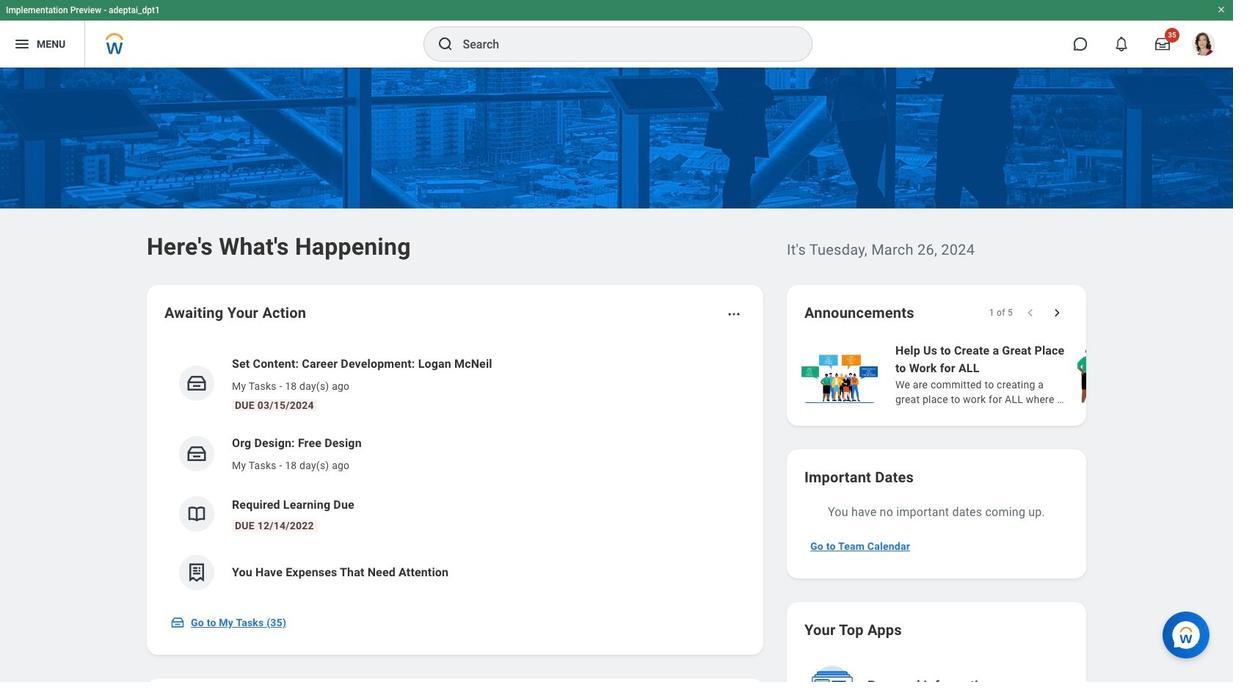 Task type: describe. For each thing, give the bounding box(es) containing it.
1 horizontal spatial list
[[799, 341, 1234, 408]]

related actions image
[[727, 307, 742, 322]]

close environment banner image
[[1218, 5, 1227, 14]]

dashboard expenses image
[[186, 562, 208, 584]]

1 inbox image from the top
[[186, 372, 208, 394]]

inbox image
[[170, 615, 185, 630]]

Search Workday  search field
[[463, 28, 782, 60]]

chevron right small image
[[1050, 306, 1065, 320]]

notifications large image
[[1115, 37, 1130, 51]]



Task type: locate. For each thing, give the bounding box(es) containing it.
inbox large image
[[1156, 37, 1171, 51]]

list
[[799, 341, 1234, 408], [165, 344, 746, 602]]

status
[[990, 307, 1014, 319]]

inbox image
[[186, 372, 208, 394], [186, 443, 208, 465]]

2 inbox image from the top
[[186, 443, 208, 465]]

0 horizontal spatial list
[[165, 344, 746, 602]]

1 vertical spatial inbox image
[[186, 443, 208, 465]]

main content
[[0, 68, 1234, 682]]

profile logan mcneil image
[[1193, 32, 1216, 59]]

book open image
[[186, 503, 208, 525]]

justify image
[[13, 35, 31, 53]]

0 vertical spatial inbox image
[[186, 372, 208, 394]]

chevron left small image
[[1024, 306, 1039, 320]]

search image
[[437, 35, 454, 53]]

banner
[[0, 0, 1234, 68]]



Task type: vqa. For each thing, say whether or not it's contained in the screenshot.
THE DASHBOARD EXPENSES image
yes



